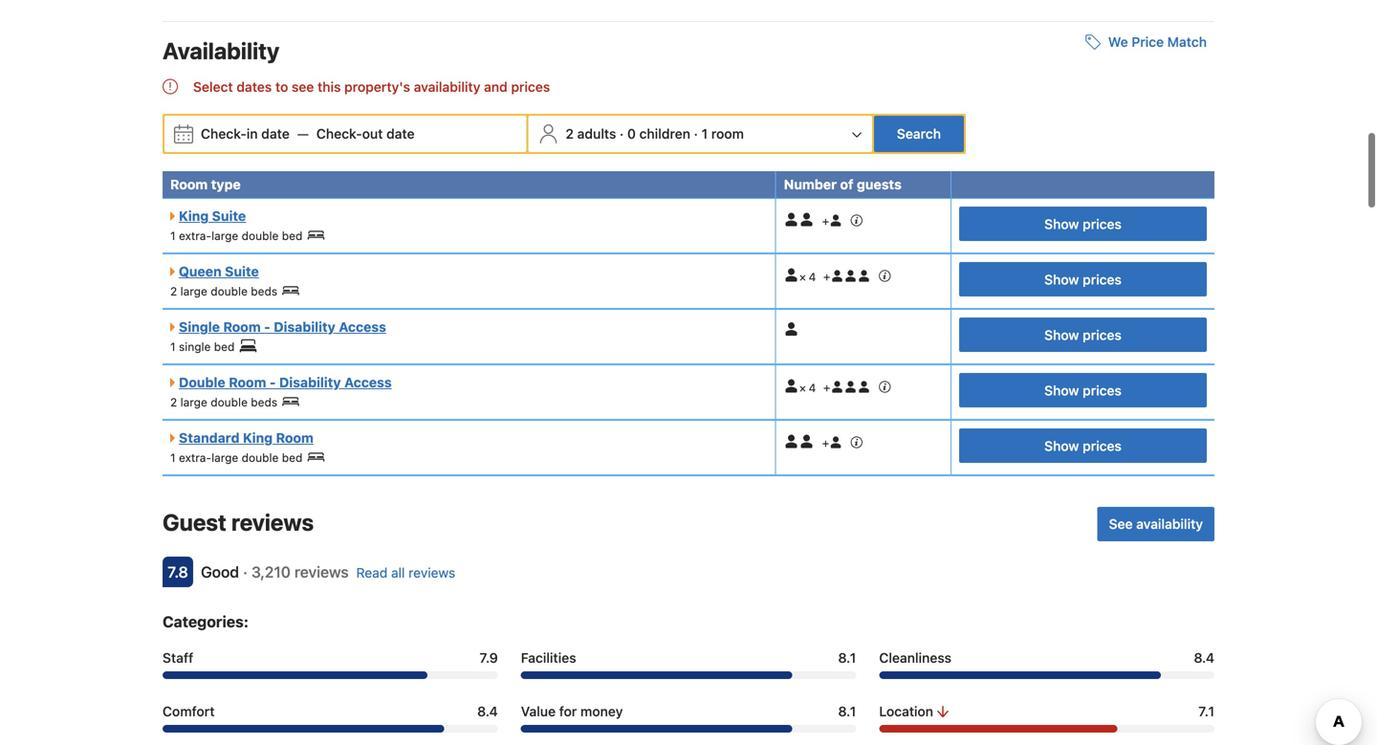 Task type: describe. For each thing, give the bounding box(es) containing it.
2 for double room - disability access
[[170, 396, 177, 409]]

availability
[[163, 37, 280, 64]]

prices for queen suite
[[1083, 272, 1122, 288]]

show prices button for double room - disability access
[[960, 373, 1207, 408]]

king suite link
[[170, 208, 246, 224]]

rated good element
[[201, 563, 239, 581]]

value for money 8.1 meter
[[521, 725, 857, 733]]

select dates to see this property's availability and prices region
[[163, 76, 1215, 99]]

prices for standard king room
[[1083, 438, 1122, 454]]

and
[[484, 79, 508, 95]]

1 extra-large double bed for king
[[170, 451, 303, 465]]

2 check- from the left
[[317, 126, 362, 142]]

scored 7.8 element
[[163, 557, 193, 588]]

double down standard king room
[[242, 451, 279, 465]]

availability inside region
[[414, 79, 481, 95]]

show for queen suite
[[1045, 272, 1080, 288]]

4 for queen suite
[[809, 270, 816, 284]]

large down double
[[180, 396, 207, 409]]

1 for single room - disability access
[[170, 340, 176, 354]]

out
[[362, 126, 383, 142]]

+ for standard king room
[[823, 436, 830, 450]]

7.9
[[480, 650, 498, 666]]

access for double room - disability access
[[344, 375, 392, 390]]

read all reviews
[[356, 565, 456, 581]]

to
[[275, 79, 288, 95]]

1 single bed
[[170, 340, 235, 354]]

check-out date button
[[309, 117, 422, 151]]

see
[[1110, 516, 1133, 532]]

in
[[247, 126, 258, 142]]

1 check- from the left
[[201, 126, 247, 142]]

queen
[[179, 264, 222, 279]]

2 date from the left
[[387, 126, 415, 142]]

show prices for queen suite
[[1045, 272, 1122, 288]]

3,210
[[252, 563, 291, 581]]

1 vertical spatial bed
[[214, 340, 235, 354]]

1 for king suite
[[170, 229, 176, 243]]

select dates to see this property's availability and prices
[[193, 79, 550, 95]]

8.1 for value for money
[[839, 704, 857, 720]]

double down king suite
[[242, 229, 279, 243]]

extra- for king
[[179, 229, 212, 243]]

show for king suite
[[1045, 216, 1080, 232]]

adults
[[578, 126, 617, 142]]

queen suite
[[179, 264, 259, 279]]

4 adults, 3 children element for queen suite
[[784, 262, 892, 284]]

reviews left read
[[295, 563, 349, 581]]

property's
[[345, 79, 410, 95]]

- for single
[[264, 319, 271, 335]]

2 adults, 1 child element for king suite
[[784, 207, 864, 228]]

number of guests
[[784, 177, 902, 192]]

see
[[292, 79, 314, 95]]

guest reviews element
[[163, 507, 1090, 538]]

facilities
[[521, 650, 577, 666]]

single
[[179, 340, 211, 354]]

standard
[[179, 430, 240, 446]]

—
[[297, 126, 309, 142]]

check-in date — check-out date
[[201, 126, 415, 142]]

dates
[[237, 79, 272, 95]]

search button
[[874, 116, 964, 152]]

4 for double room - disability access
[[809, 381, 816, 395]]

location 7.1 meter
[[880, 725, 1215, 733]]

2 horizontal spatial ·
[[694, 126, 698, 142]]

suite for queen suite
[[225, 264, 259, 279]]

we price match
[[1109, 34, 1207, 50]]

beds for suite
[[251, 285, 278, 298]]

2 adults, 1 child element for standard king room
[[784, 429, 864, 450]]

staff 7.9 meter
[[163, 672, 498, 679]]

show prices for standard king room
[[1045, 438, 1122, 454]]

we price match button
[[1078, 25, 1215, 59]]

double room - disability access
[[179, 375, 392, 390]]

7.8
[[168, 563, 188, 581]]

× 4 for double room - disability access
[[800, 381, 816, 395]]

1 date from the left
[[261, 126, 290, 142]]

double down double
[[211, 396, 248, 409]]

cleanliness
[[880, 650, 952, 666]]

show prices for king suite
[[1045, 216, 1122, 232]]

all
[[391, 565, 405, 581]]

this
[[318, 79, 341, 95]]

8.4 for comfort
[[478, 704, 498, 720]]

large down king suite
[[212, 229, 239, 243]]

prices inside region
[[511, 79, 550, 95]]

of
[[840, 177, 854, 192]]

2 large double beds for double
[[170, 396, 278, 409]]

location
[[880, 704, 934, 720]]

0
[[628, 126, 636, 142]]

standard king room link
[[170, 430, 314, 446]]

show prices button for standard king room
[[960, 429, 1207, 463]]

2 for queen suite
[[170, 285, 177, 298]]

room right double
[[229, 375, 266, 390]]

access for single room - disability access
[[339, 319, 386, 335]]

categories:
[[163, 613, 249, 631]]

× for double room - disability access
[[800, 381, 806, 395]]

show prices button for single room - disability access
[[960, 318, 1207, 352]]

review categories element
[[163, 611, 249, 633]]

facilities 8.1 meter
[[521, 672, 857, 679]]

room
[[712, 126, 744, 142]]

comfort 8.4 meter
[[163, 725, 498, 733]]

double
[[179, 375, 226, 390]]

show for double room - disability access
[[1045, 383, 1080, 399]]

double room - disability access link
[[170, 375, 392, 390]]

queen suite link
[[170, 264, 259, 279]]



Task type: vqa. For each thing, say whether or not it's contained in the screenshot.
1st Travel from the bottom
no



Task type: locate. For each thing, give the bounding box(es) containing it.
5 show prices from the top
[[1045, 438, 1122, 454]]

1
[[702, 126, 708, 142], [170, 229, 176, 243], [170, 340, 176, 354], [170, 451, 176, 465]]

1 extra-large double bed down standard king room link
[[170, 451, 303, 465]]

0 vertical spatial 8.4
[[1194, 650, 1215, 666]]

guests
[[857, 177, 902, 192]]

beds up single room - disability access 'link'
[[251, 285, 278, 298]]

0 vertical spatial suite
[[212, 208, 246, 224]]

bed for king
[[282, 451, 303, 465]]

date right in
[[261, 126, 290, 142]]

1 horizontal spatial ·
[[620, 126, 624, 142]]

1 extra- from the top
[[179, 229, 212, 243]]

king down room type
[[179, 208, 209, 224]]

2 adults, 1 child element
[[784, 207, 864, 228], [784, 429, 864, 450]]

prices for king suite
[[1083, 216, 1122, 232]]

show for single room - disability access
[[1045, 327, 1080, 343]]

show prices for single room - disability access
[[1045, 327, 1122, 343]]

we
[[1109, 34, 1129, 50]]

single room - disability access
[[179, 319, 386, 335]]

8.4
[[1194, 650, 1215, 666], [478, 704, 498, 720]]

2 × from the top
[[800, 381, 806, 395]]

single room - disability access link
[[170, 319, 386, 335]]

2 vertical spatial 2
[[170, 396, 177, 409]]

0 vertical spatial 1 extra-large double bed
[[170, 229, 303, 243]]

×
[[800, 270, 806, 284], [800, 381, 806, 395]]

suite right queen
[[225, 264, 259, 279]]

1 horizontal spatial king
[[243, 430, 273, 446]]

1 4 from the top
[[809, 270, 816, 284]]

large down standard
[[212, 451, 239, 465]]

- up double room - disability access link
[[264, 319, 271, 335]]

1 down king suite link
[[170, 229, 176, 243]]

4
[[809, 270, 816, 284], [809, 381, 816, 395]]

good · 3,210 reviews
[[201, 563, 349, 581]]

0 vertical spatial × 4
[[800, 270, 816, 284]]

1 vertical spatial availability
[[1137, 516, 1204, 532]]

0 vertical spatial extra-
[[179, 229, 212, 243]]

1 inside dropdown button
[[702, 126, 708, 142]]

1 horizontal spatial 8.4
[[1194, 650, 1215, 666]]

comfort
[[163, 704, 215, 720]]

disability down single room - disability access
[[279, 375, 341, 390]]

select
[[193, 79, 233, 95]]

1 show from the top
[[1045, 216, 1080, 232]]

show for standard king room
[[1045, 438, 1080, 454]]

room
[[170, 177, 208, 192], [223, 319, 261, 335], [229, 375, 266, 390], [276, 430, 314, 446]]

room right single at the left of page
[[223, 319, 261, 335]]

disability up double room - disability access
[[274, 319, 336, 335]]

1 horizontal spatial date
[[387, 126, 415, 142]]

0 vertical spatial 2 adults, 1 child element
[[784, 207, 864, 228]]

2 large double beds down queen suite
[[170, 285, 278, 298]]

1 vertical spatial extra-
[[179, 451, 212, 465]]

1 show prices from the top
[[1045, 216, 1122, 232]]

1 vertical spatial beds
[[251, 396, 278, 409]]

+ for queen suite
[[824, 270, 831, 283]]

· right good
[[243, 563, 248, 581]]

bed
[[282, 229, 303, 243], [214, 340, 235, 354], [282, 451, 303, 465]]

5 show from the top
[[1045, 438, 1080, 454]]

reviews up 3,210
[[231, 509, 314, 536]]

5 show prices button from the top
[[960, 429, 1207, 463]]

number
[[784, 177, 837, 192]]

1 beds from the top
[[251, 285, 278, 298]]

0 vertical spatial disability
[[274, 319, 336, 335]]

show prices button
[[960, 207, 1207, 241], [960, 262, 1207, 297], [960, 318, 1207, 352], [960, 373, 1207, 408], [960, 429, 1207, 463]]

8.1 left cleanliness
[[839, 650, 857, 666]]

0 horizontal spatial 8.4
[[478, 704, 498, 720]]

search
[[897, 126, 942, 142]]

1 left room
[[702, 126, 708, 142]]

1 vertical spatial 1 extra-large double bed
[[170, 451, 303, 465]]

beds
[[251, 285, 278, 298], [251, 396, 278, 409]]

match
[[1168, 34, 1207, 50]]

check- down select
[[201, 126, 247, 142]]

room up king suite link
[[170, 177, 208, 192]]

× for queen suite
[[800, 270, 806, 284]]

0 vertical spatial 2 large double beds
[[170, 285, 278, 298]]

8.4 for cleanliness
[[1194, 650, 1215, 666]]

1 2 large double beds from the top
[[170, 285, 278, 298]]

2 2 adults, 1 child element from the top
[[784, 429, 864, 450]]

single
[[179, 319, 220, 335]]

prices for double room - disability access
[[1083, 383, 1122, 399]]

guest
[[163, 509, 227, 536]]

show
[[1045, 216, 1080, 232], [1045, 272, 1080, 288], [1045, 327, 1080, 343], [1045, 383, 1080, 399], [1045, 438, 1080, 454]]

2 8.1 from the top
[[839, 704, 857, 720]]

1 vertical spatial 2
[[170, 285, 177, 298]]

reviews inside guest reviews element
[[231, 509, 314, 536]]

price
[[1132, 34, 1165, 50]]

show prices
[[1045, 216, 1122, 232], [1045, 272, 1122, 288], [1045, 327, 1122, 343], [1045, 383, 1122, 399], [1045, 438, 1122, 454]]

2 × 4 from the top
[[800, 381, 816, 395]]

0 vertical spatial bed
[[282, 229, 303, 243]]

disability
[[274, 319, 336, 335], [279, 375, 341, 390]]

4 show prices button from the top
[[960, 373, 1207, 408]]

2 large double beds down double
[[170, 396, 278, 409]]

for
[[559, 704, 577, 720]]

2 down 1 single bed at the top of the page
[[170, 396, 177, 409]]

money
[[581, 704, 623, 720]]

king right standard
[[243, 430, 273, 446]]

8.1 left "location"
[[839, 704, 857, 720]]

0 vertical spatial 4
[[809, 270, 816, 284]]

2 4 from the top
[[809, 381, 816, 395]]

2 adults · 0 children · 1 room button
[[530, 116, 871, 152]]

2 vertical spatial bed
[[282, 451, 303, 465]]

prices for single room - disability access
[[1083, 327, 1122, 343]]

2 1 extra-large double bed from the top
[[170, 451, 303, 465]]

value
[[521, 704, 556, 720]]

large
[[212, 229, 239, 243], [180, 285, 207, 298], [180, 396, 207, 409], [212, 451, 239, 465]]

7.1
[[1199, 704, 1215, 720]]

1 vertical spatial king
[[243, 430, 273, 446]]

1 vertical spatial 2 adults, 1 child element
[[784, 429, 864, 450]]

good
[[201, 563, 239, 581]]

0 vertical spatial access
[[339, 319, 386, 335]]

extra- down king suite link
[[179, 229, 212, 243]]

check-
[[201, 126, 247, 142], [317, 126, 362, 142]]

0 horizontal spatial date
[[261, 126, 290, 142]]

2 4 adults, 3 children element from the top
[[784, 373, 892, 395]]

show prices for double room - disability access
[[1045, 383, 1122, 399]]

2 2 large double beds from the top
[[170, 396, 278, 409]]

double down queen suite
[[211, 285, 248, 298]]

4 show from the top
[[1045, 383, 1080, 399]]

beds down double room - disability access link
[[251, 396, 278, 409]]

- down single room - disability access 'link'
[[270, 375, 276, 390]]

2 adults · 0 children · 1 room
[[566, 126, 744, 142]]

king
[[179, 208, 209, 224], [243, 430, 273, 446]]

2 extra- from the top
[[179, 451, 212, 465]]

see availability button
[[1098, 507, 1215, 542]]

date right out
[[387, 126, 415, 142]]

staff
[[163, 650, 194, 666]]

1 1 extra-large double bed from the top
[[170, 229, 303, 243]]

show prices button for queen suite
[[960, 262, 1207, 297]]

access
[[339, 319, 386, 335], [344, 375, 392, 390]]

see availability
[[1110, 516, 1204, 532]]

1 vertical spatial 4
[[809, 381, 816, 395]]

0 vertical spatial king
[[179, 208, 209, 224]]

1 vertical spatial ×
[[800, 381, 806, 395]]

0 horizontal spatial king
[[179, 208, 209, 224]]

0 vertical spatial 2
[[566, 126, 574, 142]]

1 show prices button from the top
[[960, 207, 1207, 241]]

check-in date button
[[193, 117, 297, 151]]

4 adults, 3 children element for double room - disability access
[[784, 373, 892, 395]]

children
[[640, 126, 691, 142]]

1 8.1 from the top
[[839, 650, 857, 666]]

1 up guest
[[170, 451, 176, 465]]

0 vertical spatial -
[[264, 319, 271, 335]]

× 4 for queen suite
[[800, 270, 816, 284]]

1 extra-large double bed down king suite
[[170, 229, 303, 243]]

disability for single room - disability access
[[274, 319, 336, 335]]

8.1
[[839, 650, 857, 666], [839, 704, 857, 720]]

2 show prices from the top
[[1045, 272, 1122, 288]]

1 vertical spatial suite
[[225, 264, 259, 279]]

king suite
[[179, 208, 246, 224]]

1 vertical spatial disability
[[279, 375, 341, 390]]

2 beds from the top
[[251, 396, 278, 409]]

extra-
[[179, 229, 212, 243], [179, 451, 212, 465]]

suite for king suite
[[212, 208, 246, 224]]

1 horizontal spatial check-
[[317, 126, 362, 142]]

1 vertical spatial 8.1
[[839, 704, 857, 720]]

1 vertical spatial 4 adults, 3 children element
[[784, 373, 892, 395]]

1 × 4 from the top
[[800, 270, 816, 284]]

0 horizontal spatial ·
[[243, 563, 248, 581]]

2 large double beds
[[170, 285, 278, 298], [170, 396, 278, 409]]

1 × from the top
[[800, 270, 806, 284]]

+ for double room - disability access
[[824, 381, 831, 394]]

check- right —
[[317, 126, 362, 142]]

+
[[823, 214, 830, 228], [824, 270, 831, 283], [824, 381, 831, 394], [823, 436, 830, 450]]

disability for double room - disability access
[[279, 375, 341, 390]]

0 vertical spatial 4 adults, 3 children element
[[784, 262, 892, 284]]

1 left single
[[170, 340, 176, 354]]

1 vertical spatial 8.4
[[478, 704, 498, 720]]

beds for room
[[251, 396, 278, 409]]

8.4 up 7.1
[[1194, 650, 1215, 666]]

type
[[211, 177, 241, 192]]

1 vertical spatial × 4
[[800, 381, 816, 395]]

availability left and
[[414, 79, 481, 95]]

standard king room
[[179, 430, 314, 446]]

4 adults, 3 children element
[[784, 262, 892, 284], [784, 373, 892, 395]]

2
[[566, 126, 574, 142], [170, 285, 177, 298], [170, 396, 177, 409]]

8.1 for facilities
[[839, 650, 857, 666]]

4 show prices from the top
[[1045, 383, 1122, 399]]

0 vertical spatial ×
[[800, 270, 806, 284]]

0 vertical spatial 8.1
[[839, 650, 857, 666]]

· right children in the top of the page
[[694, 126, 698, 142]]

room down double room - disability access
[[276, 430, 314, 446]]

extra- down standard
[[179, 451, 212, 465]]

· left 0
[[620, 126, 624, 142]]

3 show from the top
[[1045, 327, 1080, 343]]

read
[[356, 565, 388, 581]]

prices
[[511, 79, 550, 95], [1083, 216, 1122, 232], [1083, 272, 1122, 288], [1083, 327, 1122, 343], [1083, 383, 1122, 399], [1083, 438, 1122, 454]]

2 large double beds for queen
[[170, 285, 278, 298]]

1 horizontal spatial availability
[[1137, 516, 1204, 532]]

large down queen
[[180, 285, 207, 298]]

reviews right all
[[409, 565, 456, 581]]

reviews
[[231, 509, 314, 536], [295, 563, 349, 581], [409, 565, 456, 581]]

bed for suite
[[282, 229, 303, 243]]

2 down the queen suite link
[[170, 285, 177, 298]]

3 show prices button from the top
[[960, 318, 1207, 352]]

2 show prices button from the top
[[960, 262, 1207, 297]]

cleanliness 8.4 meter
[[880, 672, 1215, 679]]

8.4 left value
[[478, 704, 498, 720]]

0 vertical spatial beds
[[251, 285, 278, 298]]

+ for king suite
[[823, 214, 830, 228]]

2 inside dropdown button
[[566, 126, 574, 142]]

3 show prices from the top
[[1045, 327, 1122, 343]]

value for money
[[521, 704, 623, 720]]

extra- for standard
[[179, 451, 212, 465]]

1 extra-large double bed
[[170, 229, 303, 243], [170, 451, 303, 465]]

2 show from the top
[[1045, 272, 1080, 288]]

0 horizontal spatial availability
[[414, 79, 481, 95]]

availability right see
[[1137, 516, 1204, 532]]

× 4
[[800, 270, 816, 284], [800, 381, 816, 395]]

1 4 adults, 3 children element from the top
[[784, 262, 892, 284]]

suite
[[212, 208, 246, 224], [225, 264, 259, 279]]

double
[[242, 229, 279, 243], [211, 285, 248, 298], [211, 396, 248, 409], [242, 451, 279, 465]]

- for double
[[270, 375, 276, 390]]

1 for standard king room
[[170, 451, 176, 465]]

show prices button for king suite
[[960, 207, 1207, 241]]

-
[[264, 319, 271, 335], [270, 375, 276, 390]]

1 extra-large double bed for suite
[[170, 229, 303, 243]]

room type
[[170, 177, 241, 192]]

availability inside "button"
[[1137, 516, 1204, 532]]

1 vertical spatial access
[[344, 375, 392, 390]]

2 left adults
[[566, 126, 574, 142]]

·
[[620, 126, 624, 142], [694, 126, 698, 142], [243, 563, 248, 581]]

0 vertical spatial availability
[[414, 79, 481, 95]]

0 horizontal spatial check-
[[201, 126, 247, 142]]

1 2 adults, 1 child element from the top
[[784, 207, 864, 228]]

guest reviews
[[163, 509, 314, 536]]

suite down type on the left top
[[212, 208, 246, 224]]

1 vertical spatial 2 large double beds
[[170, 396, 278, 409]]

1 vertical spatial -
[[270, 375, 276, 390]]



